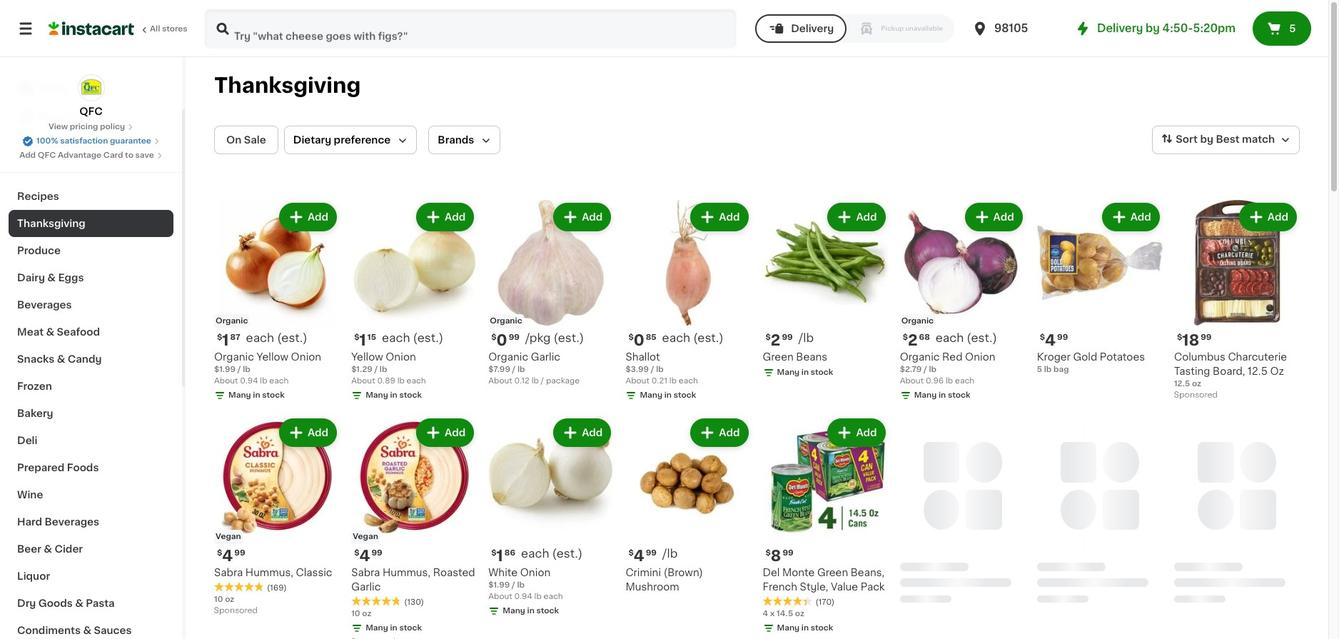 Task type: vqa. For each thing, say whether or not it's contained in the screenshot.
DIETARY
yes



Task type: locate. For each thing, give the bounding box(es) containing it.
kroger for 6
[[900, 568, 934, 578]]

beans down $2.99 per pound element
[[796, 352, 828, 362]]

1 white from the left
[[489, 568, 518, 578]]

each (est.) for shallot
[[662, 332, 724, 344]]

stores
[[162, 25, 188, 33]]

in down 0.21
[[665, 391, 672, 399]]

$ up the $7.99
[[491, 334, 497, 341]]

/pkg
[[525, 332, 551, 344]]

deli
[[17, 436, 37, 446]]

0 horizontal spatial sabra
[[214, 568, 243, 578]]

(est.) right /pkg
[[554, 332, 584, 344]]

recipes link
[[9, 183, 174, 210]]

0 horizontal spatial /lb
[[663, 548, 678, 559]]

98105 button
[[972, 9, 1057, 49]]

1
[[222, 333, 229, 348], [359, 333, 366, 348], [497, 549, 503, 564]]

0 for /pkg
[[497, 333, 507, 348]]

2 vegan from the left
[[353, 533, 378, 541]]

1 vertical spatial 5
[[1037, 366, 1042, 374]]

guarantee
[[110, 137, 151, 145]]

99 right 8
[[783, 549, 794, 557]]

many in stock down (130) at the bottom left of page
[[366, 624, 422, 632]]

(est.)
[[277, 332, 307, 344], [413, 332, 443, 344], [554, 332, 584, 344], [693, 332, 724, 344], [967, 332, 997, 344], [552, 548, 583, 559], [1105, 548, 1136, 559]]

sort by
[[1176, 134, 1214, 144]]

organic up the $7.99
[[489, 352, 528, 362]]

product group containing 8
[[763, 416, 889, 637]]

kroger inside 2 kroger white enriched bread 20 oz
[[1174, 568, 1208, 578]]

1 horizontal spatial 12.5
[[1248, 366, 1268, 376]]

4 left "x"
[[763, 610, 768, 618]]

/ right $1.29
[[374, 366, 378, 374]]

$ left 68
[[903, 334, 908, 341]]

0 horizontal spatial vegan
[[216, 533, 241, 541]]

oz right 20
[[1187, 596, 1196, 604]]

brands button
[[429, 126, 501, 154]]

1 vertical spatial garlic
[[351, 582, 381, 592]]

preference
[[334, 135, 391, 145]]

4:50-
[[1163, 23, 1193, 34]]

sponsored badge image inside "product" group
[[1174, 391, 1218, 399]]

stock down 6 kroger green beans 2 lb bag
[[948, 596, 971, 604]]

0 horizontal spatial thanksgiving
[[17, 218, 86, 228]]

hard
[[17, 517, 42, 527]]

add for organic red onion
[[994, 212, 1014, 222]]

0 vertical spatial 10 oz
[[214, 596, 234, 604]]

onion down '$1.15 each (estimated)' element
[[386, 352, 416, 362]]

many down 0.21
[[640, 391, 663, 399]]

/ up 0.21
[[651, 366, 654, 374]]

1 vertical spatial qfc
[[38, 151, 56, 159]]

(est.) for organic yellow onion
[[277, 332, 307, 344]]

$ 8 99
[[766, 549, 794, 564]]

many in stock down organic yellow onion $1.99 / lb about 0.94 lb each at the bottom left of page
[[228, 391, 285, 399]]

dietary
[[293, 135, 331, 145]]

$
[[217, 334, 222, 341], [354, 334, 359, 341], [491, 334, 497, 341], [629, 334, 634, 341], [766, 334, 771, 341], [903, 334, 908, 341], [1040, 334, 1045, 341], [1177, 334, 1183, 341], [217, 549, 222, 557], [354, 549, 359, 557], [491, 549, 497, 557], [629, 549, 634, 557], [766, 549, 771, 557]]

1 left 15
[[359, 333, 366, 348]]

99 up sabra hummus, classic
[[234, 549, 245, 557]]

1 for white
[[497, 549, 503, 564]]

1 horizontal spatial 10 oz
[[351, 610, 372, 618]]

shallot $3.99 / lb about 0.21 lb each
[[626, 352, 698, 385]]

beans left local
[[970, 568, 1001, 578]]

each (est.) up organic yellow onion $1.99 / lb about 0.94 lb each at the bottom left of page
[[246, 332, 307, 344]]

1 vertical spatial 0.94
[[514, 593, 533, 601]]

(est.) inside $2.68 each (estimated) element
[[967, 332, 997, 344]]

oz right the 14.5
[[795, 610, 805, 618]]

0 horizontal spatial white
[[489, 568, 518, 578]]

2 up green beans
[[771, 333, 781, 348]]

1 horizontal spatial garlic
[[531, 352, 560, 362]]

10 oz down sabra hummus, roasted garlic
[[351, 610, 372, 618]]

$1.99 down $ 1 86
[[489, 581, 510, 589]]

$ 1 15
[[354, 333, 376, 348]]

& right meat
[[46, 327, 54, 337]]

10 for sabra hummus, classic
[[214, 596, 223, 604]]

99 up 'crimini'
[[646, 549, 657, 557]]

save
[[135, 151, 154, 159]]

hummus, for roasted
[[383, 568, 431, 578]]

100% satisfaction guarantee button
[[22, 133, 160, 147]]

/ inside organic red onion $2.79 / lb about 0.96 lb each
[[924, 366, 927, 374]]

organic garlic $7.99 / lb about 0.12 lb / package
[[489, 352, 580, 385]]

18
[[1183, 333, 1200, 348]]

0 vertical spatial garlic
[[531, 352, 560, 362]]

1 horizontal spatial green
[[817, 568, 848, 578]]

each right 15
[[382, 332, 410, 344]]

sort
[[1176, 134, 1198, 144]]

$ up green beans
[[766, 334, 771, 341]]

kroger down 6
[[900, 568, 934, 578]]

1 horizontal spatial bag
[[1054, 366, 1069, 374]]

lists
[[40, 141, 65, 151]]

$ left 87
[[217, 334, 222, 341]]

0 vertical spatial bag
[[1054, 366, 1069, 374]]

4 inside $4.84 each (estimated) element
[[1045, 549, 1056, 564]]

6 kroger green beans 2 lb bag
[[900, 549, 1001, 589]]

in for organic red onion
[[939, 391, 946, 399]]

white left enriched
[[1211, 568, 1240, 578]]

0 horizontal spatial 1
[[222, 333, 229, 348]]

$4.84 each (estimated) element
[[1037, 547, 1163, 566]]

each (est.) inside $1.86 each (estimated) element
[[521, 548, 583, 559]]

style,
[[800, 582, 829, 592]]

1 horizontal spatial 0.94
[[514, 593, 533, 601]]

0 horizontal spatial delivery
[[791, 24, 834, 34]]

hummus, inside sabra hummus, roasted garlic
[[383, 568, 431, 578]]

1 vertical spatial $1.99
[[489, 581, 510, 589]]

1 horizontal spatial yellow
[[351, 352, 383, 362]]

qfc inside add qfc advantage card to save link
[[38, 151, 56, 159]]

100%
[[36, 137, 58, 145]]

1 left 87
[[222, 333, 229, 348]]

/ inside shallot $3.99 / lb about 0.21 lb each
[[651, 366, 654, 374]]

add button for yellow onion
[[418, 204, 473, 230]]

4 up local
[[1045, 549, 1056, 564]]

$ inside $ 1 86
[[491, 549, 497, 557]]

add for crimini (brown) mushroom
[[719, 428, 740, 438]]

oz inside columbus charcuterie tasting board, 12.5 oz 12.5 oz
[[1192, 380, 1202, 388]]

$ left 86
[[491, 549, 497, 557]]

each down $1.87 each (estimated) element
[[269, 377, 289, 385]]

& left candy
[[57, 354, 65, 364]]

stock for sabra hummus, roasted garlic
[[399, 624, 422, 632]]

/ inside local asparagus $4.99 / lb about 0.97 lb each
[[1063, 581, 1066, 589]]

stock down shallot $3.99 / lb about 0.21 lb each
[[674, 391, 696, 399]]

organic inside organic red onion $2.79 / lb about 0.96 lb each
[[900, 352, 940, 362]]

add button for white onion
[[555, 420, 610, 446]]

2 yellow from the left
[[351, 352, 383, 362]]

1 vertical spatial by
[[1201, 134, 1214, 144]]

15
[[367, 334, 376, 341]]

organic down $ 1 87 at the bottom left of the page
[[214, 352, 254, 362]]

12.5 down charcuterie
[[1248, 366, 1268, 376]]

vegan up sabra hummus, roasted garlic
[[353, 533, 378, 541]]

/ inside white onion $1.99 / lb about 0.94 lb each
[[512, 581, 515, 589]]

each inside shallot $3.99 / lb about 0.21 lb each
[[679, 377, 698, 385]]

sponsored badge image down sabra hummus, classic
[[214, 607, 257, 615]]

1 for yellow
[[359, 333, 366, 348]]

& for beer
[[44, 544, 52, 554]]

add for yellow onion
[[445, 212, 466, 222]]

0 vertical spatial 10
[[214, 596, 223, 604]]

1 horizontal spatial white
[[1211, 568, 1240, 578]]

1 vegan from the left
[[216, 533, 241, 541]]

0 horizontal spatial 5
[[1037, 366, 1042, 374]]

meat
[[17, 327, 44, 337]]

in for sabra hummus, roasted garlic
[[390, 624, 397, 632]]

about inside organic garlic $7.99 / lb about 0.12 lb / package
[[489, 377, 512, 385]]

$ up columbus
[[1177, 334, 1183, 341]]

& right "beer"
[[44, 544, 52, 554]]

foods
[[67, 463, 99, 473]]

add button for organic garlic
[[555, 204, 610, 230]]

0.94 inside organic yellow onion $1.99 / lb about 0.94 lb each
[[240, 377, 258, 385]]

add
[[19, 151, 36, 159], [308, 212, 329, 222], [445, 212, 466, 222], [582, 212, 603, 222], [719, 212, 740, 222], [856, 212, 877, 222], [994, 212, 1014, 222], [1131, 212, 1152, 222], [1268, 212, 1289, 222], [308, 428, 329, 438], [445, 428, 466, 438], [582, 428, 603, 438], [719, 428, 740, 438], [856, 428, 877, 438]]

1 horizontal spatial 0
[[634, 333, 645, 348]]

$ inside $ 1 87
[[217, 334, 222, 341]]

(169)
[[267, 584, 287, 592]]

(est.) up white onion $1.99 / lb about 0.94 lb each
[[552, 548, 583, 559]]

shop link
[[9, 74, 174, 103]]

each (est.) inside $0.85 each (estimated) element
[[662, 332, 724, 344]]

0 horizontal spatial 10 oz
[[214, 596, 234, 604]]

1 vertical spatial 12.5
[[1174, 380, 1190, 388]]

99 inside the $ 2 99
[[782, 334, 793, 341]]

2 horizontal spatial kroger
[[1174, 568, 1208, 578]]

value
[[831, 582, 858, 592]]

0 vertical spatial $1.99
[[214, 366, 236, 374]]

& left eggs
[[47, 273, 56, 283]]

1 horizontal spatial by
[[1201, 134, 1214, 144]]

$ 4 99 up kroger gold potatoes 5 lb bag
[[1040, 333, 1068, 348]]

x
[[770, 610, 775, 618]]

delivery for delivery by 4:50-5:20pm
[[1097, 23, 1143, 34]]

/lb up green beans
[[799, 332, 814, 344]]

each right 0.21
[[679, 377, 698, 385]]

each
[[246, 332, 274, 344], [382, 332, 410, 344], [662, 332, 691, 344], [936, 332, 964, 344], [269, 377, 289, 385], [407, 377, 426, 385], [679, 377, 698, 385], [955, 377, 975, 385], [521, 548, 549, 559], [1074, 548, 1102, 559], [544, 593, 563, 601], [1091, 593, 1111, 601]]

add for shallot
[[719, 212, 740, 222]]

hummus, up (130) at the bottom left of page
[[383, 568, 431, 578]]

organic up $ 0 99
[[490, 317, 522, 325]]

$1.99 down $ 1 87 at the bottom left of the page
[[214, 366, 236, 374]]

1 vertical spatial beverages
[[45, 517, 99, 527]]

1 horizontal spatial 10
[[351, 610, 360, 618]]

sponsored badge image
[[1174, 391, 1218, 399], [214, 607, 257, 615]]

delivery inside button
[[791, 24, 834, 34]]

garlic inside sabra hummus, roasted garlic
[[351, 582, 381, 592]]

green inside 6 kroger green beans 2 lb bag
[[936, 568, 967, 578]]

$ left 85
[[629, 334, 634, 341]]

(est.) inside $1.86 each (estimated) element
[[552, 548, 583, 559]]

(130)
[[404, 599, 424, 606]]

each down $1.86 each (estimated) element
[[544, 593, 563, 601]]

many in stock down white onion $1.99 / lb about 0.94 lb each
[[503, 607, 559, 615]]

each (est.)
[[246, 332, 307, 344], [382, 332, 443, 344], [662, 332, 724, 344], [936, 332, 997, 344], [521, 548, 583, 559], [1074, 548, 1136, 559]]

/lb for 2
[[799, 332, 814, 344]]

1 horizontal spatial qfc
[[79, 106, 103, 116]]

bread
[[1174, 582, 1204, 592]]

by left '4:50-'
[[1146, 23, 1160, 34]]

in down 6 kroger green beans 2 lb bag
[[939, 596, 946, 604]]

1 horizontal spatial vegan
[[353, 533, 378, 541]]

deli link
[[9, 427, 174, 454]]

0 vertical spatial 5
[[1290, 24, 1296, 34]]

about inside white onion $1.99 / lb about 0.94 lb each
[[489, 593, 512, 601]]

(est.) up organic yellow onion $1.99 / lb about 0.94 lb each at the bottom left of page
[[277, 332, 307, 344]]

beverages down dairy & eggs
[[17, 300, 72, 310]]

$ up sabra hummus, classic
[[217, 549, 222, 557]]

0 horizontal spatial 0
[[497, 333, 507, 348]]

each (est.) inside $2.68 each (estimated) element
[[936, 332, 997, 344]]

meat & seafood link
[[9, 318, 174, 346]]

0 vertical spatial sponsored badge image
[[1174, 391, 1218, 399]]

many in stock down the 14.5
[[777, 624, 833, 632]]

many for sabra hummus, roasted garlic
[[366, 624, 388, 632]]

20
[[1174, 596, 1185, 604]]

product group
[[214, 200, 340, 404], [351, 200, 477, 404], [489, 200, 614, 387], [626, 200, 751, 404], [763, 200, 889, 381], [900, 200, 1026, 404], [1037, 200, 1163, 376], [1174, 200, 1300, 403], [214, 416, 340, 618], [351, 416, 477, 639], [489, 416, 614, 620], [626, 416, 751, 594], [763, 416, 889, 637], [900, 416, 1026, 609], [1037, 416, 1163, 620], [1174, 416, 1300, 623]]

many for organic yellow onion
[[228, 391, 251, 399]]

each inside $4.84 each (estimated) element
[[1074, 548, 1102, 559]]

thanksgiving
[[214, 75, 361, 96], [17, 218, 86, 228]]

qfc inside qfc link
[[79, 106, 103, 116]]

many down organic yellow onion $1.99 / lb about 0.94 lb each at the bottom left of page
[[228, 391, 251, 399]]

2 white from the left
[[1211, 568, 1240, 578]]

each (est.) for organic yellow onion
[[246, 332, 307, 344]]

1 horizontal spatial sponsored badge image
[[1174, 391, 1218, 399]]

1 vertical spatial 10 oz
[[351, 610, 372, 618]]

(est.) for white onion
[[552, 548, 583, 559]]

each right 0.89 on the left bottom
[[407, 377, 426, 385]]

in down sabra hummus, roasted garlic
[[390, 624, 397, 632]]

crimini (brown) mushroom
[[626, 568, 703, 592]]

$1.29
[[351, 366, 373, 374]]

beverages
[[17, 300, 72, 310], [45, 517, 99, 527]]

lb inside 6 kroger green beans 2 lb bag
[[907, 581, 915, 589]]

2
[[771, 333, 781, 348], [908, 333, 918, 348], [1183, 549, 1192, 564], [900, 581, 905, 589]]

by for sort
[[1201, 134, 1214, 144]]

12.5
[[1248, 366, 1268, 376], [1174, 380, 1190, 388]]

1 vertical spatial 10
[[351, 610, 360, 618]]

about inside organic red onion $2.79 / lb about 0.96 lb each
[[900, 377, 924, 385]]

$1.87 each (estimated) element
[[214, 331, 340, 350]]

card
[[103, 151, 123, 159]]

0 up the $7.99
[[497, 333, 507, 348]]

1 vertical spatial /lb
[[663, 548, 678, 559]]

0 horizontal spatial yellow
[[257, 352, 288, 362]]

2 horizontal spatial 1
[[497, 549, 503, 564]]

organic inside organic garlic $7.99 / lb about 0.12 lb / package
[[489, 352, 528, 362]]

99 inside $ 8 99
[[783, 549, 794, 557]]

package
[[546, 377, 580, 385]]

4 inside $4.99 per pound element
[[634, 549, 644, 564]]

(est.) inside '$1.15 each (estimated)' element
[[413, 332, 443, 344]]

4 up 'crimini'
[[634, 549, 644, 564]]

stock for shallot
[[674, 391, 696, 399]]

liquor link
[[9, 563, 174, 590]]

1 vertical spatial thanksgiving
[[17, 218, 86, 228]]

1 horizontal spatial delivery
[[1097, 23, 1143, 34]]

0 vertical spatial 0.94
[[240, 377, 258, 385]]

sabra inside sabra hummus, roasted garlic
[[351, 568, 380, 578]]

1 horizontal spatial thanksgiving
[[214, 75, 361, 96]]

add for organic yellow onion
[[308, 212, 329, 222]]

by inside delivery by 4:50-5:20pm link
[[1146, 23, 1160, 34]]

& for dairy
[[47, 273, 56, 283]]

0 horizontal spatial 0.94
[[240, 377, 258, 385]]

(est.) inside $1.87 each (estimated) element
[[277, 332, 307, 344]]

best match
[[1216, 134, 1275, 144]]

sabra for sabra hummus, classic
[[214, 568, 243, 578]]

dairy & eggs
[[17, 273, 84, 283]]

by inside best match sort by field
[[1201, 134, 1214, 144]]

$ 4 99 for kroger gold potatoes
[[1040, 333, 1068, 348]]

add button
[[281, 204, 336, 230], [418, 204, 473, 230], [555, 204, 610, 230], [692, 204, 747, 230], [829, 204, 884, 230], [966, 204, 1022, 230], [1104, 204, 1159, 230], [1241, 204, 1296, 230], [281, 420, 336, 446], [418, 420, 473, 446], [555, 420, 610, 446], [692, 420, 747, 446], [829, 420, 884, 446]]

each (est.) for white onion
[[521, 548, 583, 559]]

/
[[238, 366, 241, 374], [374, 366, 378, 374], [512, 366, 516, 374], [651, 366, 654, 374], [924, 366, 927, 374], [541, 377, 544, 385], [512, 581, 515, 589], [1063, 581, 1066, 589]]

1 horizontal spatial /lb
[[799, 332, 814, 344]]

0 horizontal spatial 10
[[214, 596, 223, 604]]

0 horizontal spatial garlic
[[351, 582, 381, 592]]

2 right pack
[[900, 581, 905, 589]]

hummus,
[[245, 568, 293, 578], [383, 568, 431, 578]]

eggs
[[58, 273, 84, 283]]

6
[[908, 549, 918, 564]]

in down '0.96'
[[939, 391, 946, 399]]

2 0 from the left
[[634, 333, 645, 348]]

each inside $0.85 each (estimated) element
[[662, 332, 691, 344]]

beverages up 'cider'
[[45, 517, 99, 527]]

0 left 85
[[634, 333, 645, 348]]

2 horizontal spatial green
[[936, 568, 967, 578]]

$ 18 99
[[1177, 333, 1212, 348]]

each (est.) inside $1.87 each (estimated) element
[[246, 332, 307, 344]]

green inside del monte green beans, french style, value pack
[[817, 568, 848, 578]]

1 left 86
[[497, 549, 503, 564]]

0 horizontal spatial hummus,
[[245, 568, 293, 578]]

delivery for delivery
[[791, 24, 834, 34]]

1 horizontal spatial 1
[[359, 333, 366, 348]]

(est.) up organic red onion $2.79 / lb about 0.96 lb each
[[967, 332, 997, 344]]

about inside yellow onion $1.29 / lb about 0.89 lb each
[[351, 377, 375, 385]]

stock down (130) at the bottom left of page
[[399, 624, 422, 632]]

vegan
[[216, 533, 241, 541], [353, 533, 378, 541]]

1 horizontal spatial hummus,
[[383, 568, 431, 578]]

1 yellow from the left
[[257, 352, 288, 362]]

many in stock for organic red onion
[[914, 391, 971, 399]]

sponsored badge image for 18
[[1174, 391, 1218, 399]]

$0.85 each (estimated) element
[[626, 331, 751, 350]]

french
[[763, 582, 798, 592]]

liquor
[[17, 571, 50, 581]]

add for white onion
[[582, 428, 603, 438]]

each inside yellow onion $1.29 / lb about 0.89 lb each
[[407, 377, 426, 385]]

(est.) for organic garlic
[[554, 332, 584, 344]]

& for snacks
[[57, 354, 65, 364]]

1 horizontal spatial kroger
[[1037, 352, 1071, 362]]

qfc down lists
[[38, 151, 56, 159]]

$3.99
[[626, 366, 649, 374]]

many in stock down 0.21
[[640, 391, 696, 399]]

/lb
[[799, 332, 814, 344], [663, 548, 678, 559]]

1 vertical spatial beans
[[970, 568, 1001, 578]]

vegan for sabra hummus, roasted garlic
[[353, 533, 378, 541]]

columbus
[[1174, 352, 1226, 362]]

each (est.) inside '$1.15 each (estimated)' element
[[382, 332, 443, 344]]

0 horizontal spatial qfc
[[38, 151, 56, 159]]

onion down $2.68 each (estimated) element
[[965, 352, 996, 362]]

0 horizontal spatial by
[[1146, 23, 1160, 34]]

2 up bread
[[1183, 549, 1192, 564]]

each (est.) up white onion $1.99 / lb about 0.94 lb each
[[521, 548, 583, 559]]

each (est.) inside $4.84 each (estimated) element
[[1074, 548, 1136, 559]]

0 vertical spatial 12.5
[[1248, 366, 1268, 376]]

0 horizontal spatial sponsored badge image
[[214, 607, 257, 615]]

$ 4 99 up 'crimini'
[[629, 549, 657, 564]]

qfc
[[79, 106, 103, 116], [38, 151, 56, 159]]

0.94 inside white onion $1.99 / lb about 0.94 lb each
[[514, 593, 533, 601]]

organic up $2.79
[[900, 352, 940, 362]]

prepared
[[17, 463, 64, 473]]

/lb inside $4.99 per pound element
[[663, 548, 678, 559]]

0 vertical spatial qfc
[[79, 106, 103, 116]]

1 vertical spatial bag
[[916, 581, 932, 589]]

$0.99 per package (estimated) element
[[489, 331, 614, 350]]

1 horizontal spatial 5
[[1290, 24, 1296, 34]]

/lb inside $2.99 per pound element
[[799, 332, 814, 344]]

(est.) for local asparagus
[[1105, 548, 1136, 559]]

yellow inside organic yellow onion $1.99 / lb about 0.94 lb each
[[257, 352, 288, 362]]

1 0 from the left
[[497, 333, 507, 348]]

many
[[777, 369, 800, 376], [228, 391, 251, 399], [366, 391, 388, 399], [640, 391, 663, 399], [914, 391, 937, 399], [914, 596, 937, 604], [503, 607, 525, 615], [366, 624, 388, 632], [777, 624, 800, 632]]

0 vertical spatial beans
[[796, 352, 828, 362]]

(est.) inside $0.85 each (estimated) element
[[693, 332, 724, 344]]

by for delivery
[[1146, 23, 1160, 34]]

4 up kroger gold potatoes 5 lb bag
[[1045, 333, 1056, 348]]

0 horizontal spatial bag
[[916, 581, 932, 589]]

99 inside $4.99 per pound element
[[646, 549, 657, 557]]

4 up sabra hummus, classic
[[222, 549, 233, 564]]

about inside shallot $3.99 / lb about 0.21 lb each
[[626, 377, 650, 385]]

1 horizontal spatial $1.99
[[489, 581, 510, 589]]

$ inside $ 18 99
[[1177, 334, 1183, 341]]

add button for organic red onion
[[966, 204, 1022, 230]]

produce
[[17, 246, 61, 256]]

/lb for 4
[[663, 548, 678, 559]]

sabra for sabra hummus, roasted garlic
[[351, 568, 380, 578]]

2 sabra from the left
[[351, 568, 380, 578]]

stock for white onion
[[537, 607, 559, 615]]

many for organic red onion
[[914, 391, 937, 399]]

(est.) inside $4.84 each (estimated) element
[[1105, 548, 1136, 559]]

each down asparagus
[[1091, 593, 1111, 601]]

0
[[497, 333, 507, 348], [634, 333, 645, 348]]

each (est.) right 85
[[662, 332, 724, 344]]

/ up the 0.97
[[1063, 581, 1066, 589]]

0 horizontal spatial 12.5
[[1174, 380, 1190, 388]]

10 down sabra hummus, roasted garlic
[[351, 610, 360, 618]]

1 vertical spatial sponsored badge image
[[214, 607, 257, 615]]

/ inside organic yellow onion $1.99 / lb about 0.94 lb each
[[238, 366, 241, 374]]

0 vertical spatial by
[[1146, 23, 1160, 34]]

0 horizontal spatial $1.99
[[214, 366, 236, 374]]

each (est.) up red
[[936, 332, 997, 344]]

Search field
[[206, 10, 736, 47]]

0 vertical spatial /lb
[[799, 332, 814, 344]]

5 inside kroger gold potatoes 5 lb bag
[[1037, 366, 1042, 374]]

about down $2.79
[[900, 377, 924, 385]]

add button for crimini (brown) mushroom
[[692, 420, 747, 446]]

kroger inside 6 kroger green beans 2 lb bag
[[900, 568, 934, 578]]

1 horizontal spatial beans
[[970, 568, 1001, 578]]

0 horizontal spatial kroger
[[900, 568, 934, 578]]

1 sabra from the left
[[214, 568, 243, 578]]

yellow up $1.29
[[351, 352, 383, 362]]

(est.) inside $0.99 per package (estimated) element
[[554, 332, 584, 344]]

1 hummus, from the left
[[245, 568, 293, 578]]

1 horizontal spatial sabra
[[351, 568, 380, 578]]

each down red
[[955, 377, 975, 385]]

★★★★★
[[214, 582, 264, 592], [214, 582, 264, 592], [351, 596, 401, 606], [351, 596, 401, 606], [763, 596, 813, 606], [763, 596, 813, 606]]

None search field
[[204, 9, 737, 49]]

2 inside 2 kroger white enriched bread 20 oz
[[1183, 549, 1192, 564]]

each (est.) up asparagus
[[1074, 548, 1136, 559]]

$ 4 99
[[1040, 333, 1068, 348], [217, 549, 245, 564], [354, 549, 382, 564], [629, 549, 657, 564]]

0 horizontal spatial beans
[[796, 352, 828, 362]]

each right 86
[[521, 548, 549, 559]]

2 hummus, from the left
[[383, 568, 431, 578]]

many down the 14.5
[[777, 624, 800, 632]]

about down $3.99
[[626, 377, 650, 385]]



Task type: describe. For each thing, give the bounding box(es) containing it.
roasted
[[433, 568, 475, 578]]

instacart logo image
[[49, 20, 134, 37]]

(est.) for shallot
[[693, 332, 724, 344]]

lb inside kroger gold potatoes 5 lb bag
[[1044, 366, 1052, 374]]

$1.99 inside organic yellow onion $1.99 / lb about 0.94 lb each
[[214, 366, 236, 374]]

$7.99
[[489, 366, 510, 374]]

bag inside kroger gold potatoes 5 lb bag
[[1054, 366, 1069, 374]]

each inside organic yellow onion $1.99 / lb about 0.94 lb each
[[269, 377, 289, 385]]

many for del monte green beans, french style, value pack
[[777, 624, 800, 632]]

99 inside $ 0 99
[[509, 334, 520, 341]]

10 for sabra hummus, roasted garlic
[[351, 610, 360, 618]]

2 kroger white enriched bread 20 oz
[[1174, 549, 1287, 604]]

on sale button
[[214, 126, 278, 154]]

bakery link
[[9, 400, 174, 427]]

oz down sabra hummus, classic
[[225, 596, 234, 604]]

1 for organic
[[222, 333, 229, 348]]

/ right 0.12
[[541, 377, 544, 385]]

delivery button
[[756, 14, 847, 43]]

match
[[1242, 134, 1275, 144]]

sauces
[[94, 625, 132, 635]]

beer & cider link
[[9, 535, 174, 563]]

add button for del monte green beans, french style, value pack
[[829, 420, 884, 446]]

sabra hummus, roasted garlic
[[351, 568, 475, 592]]

sponsored badge image for 4
[[214, 607, 257, 615]]

thanksgiving inside thanksgiving link
[[17, 218, 86, 228]]

onion inside organic red onion $2.79 / lb about 0.96 lb each
[[965, 352, 996, 362]]

$1.99 inside white onion $1.99 / lb about 0.94 lb each
[[489, 581, 510, 589]]

many in stock for shallot
[[640, 391, 696, 399]]

asparagus
[[1067, 568, 1120, 578]]

dairy
[[17, 273, 45, 283]]

each inside $2.68 each (estimated) element
[[936, 332, 964, 344]]

0 for each
[[634, 333, 645, 348]]

8
[[771, 549, 781, 564]]

many in stock for sabra hummus, roasted garlic
[[366, 624, 422, 632]]

100% satisfaction guarantee
[[36, 137, 151, 145]]

99 up kroger gold potatoes 5 lb bag
[[1057, 334, 1068, 341]]

garlic inside organic garlic $7.99 / lb about 0.12 lb / package
[[531, 352, 560, 362]]

qfc link
[[77, 74, 105, 119]]

Best match Sort by field
[[1153, 126, 1300, 154]]

beans,
[[851, 568, 885, 578]]

onion inside organic yellow onion $1.99 / lb about 0.94 lb each
[[291, 352, 321, 362]]

hummus, for classic
[[245, 568, 293, 578]]

red
[[943, 352, 963, 362]]

$ 4 99 inside $4.99 per pound element
[[629, 549, 657, 564]]

$ 1 86
[[491, 549, 516, 564]]

4 inside "product" group
[[763, 610, 768, 618]]

oz inside 2 kroger white enriched bread 20 oz
[[1187, 596, 1196, 604]]

$2.68 each (estimated) element
[[900, 331, 1026, 350]]

view pricing policy
[[48, 123, 125, 131]]

& for condiments
[[83, 625, 91, 635]]

condiments & sauces
[[17, 625, 132, 635]]

add qfc advantage card to save
[[19, 151, 154, 159]]

(est.) for organic red onion
[[967, 332, 997, 344]]

add button for green beans
[[829, 204, 884, 230]]

add for kroger gold potatoes
[[1131, 212, 1152, 222]]

dairy & eggs link
[[9, 264, 174, 291]]

stock for organic yellow onion
[[262, 391, 285, 399]]

yellow onion $1.29 / lb about 0.89 lb each
[[351, 352, 426, 385]]

stock for del monte green beans, french style, value pack
[[811, 624, 833, 632]]

stock down green beans
[[811, 369, 833, 376]]

5 inside button
[[1290, 24, 1296, 34]]

satisfaction
[[60, 137, 108, 145]]

bakery
[[17, 408, 53, 418]]

each inside $1.87 each (estimated) element
[[246, 332, 274, 344]]

$ 2 68
[[903, 333, 930, 348]]

$ 2 99
[[766, 333, 793, 348]]

condiments
[[17, 625, 81, 635]]

add qfc advantage card to save link
[[19, 150, 163, 161]]

view pricing policy link
[[48, 121, 134, 133]]

beverages link
[[9, 291, 174, 318]]

in for organic yellow onion
[[253, 391, 260, 399]]

about inside organic yellow onion $1.99 / lb about 0.94 lb each
[[214, 377, 238, 385]]

many in stock down 6 kroger green beans 2 lb bag
[[914, 596, 971, 604]]

many for yellow onion
[[366, 391, 388, 399]]

many in stock for white onion
[[503, 607, 559, 615]]

0 vertical spatial thanksgiving
[[214, 75, 361, 96]]

green for 6
[[936, 568, 967, 578]]

in for del monte green beans, french style, value pack
[[802, 624, 809, 632]]

add button for kroger gold potatoes
[[1104, 204, 1159, 230]]

99 up sabra hummus, roasted garlic
[[372, 549, 382, 557]]

$ inside $ 0 99
[[491, 334, 497, 341]]

del
[[763, 568, 780, 578]]

in for shallot
[[665, 391, 672, 399]]

mushroom
[[626, 582, 680, 592]]

gold
[[1073, 352, 1098, 362]]

0.12
[[514, 377, 530, 385]]

recipes
[[17, 191, 59, 201]]

qfc logo image
[[77, 74, 105, 101]]

on sale
[[226, 135, 266, 145]]

$ 4 99 for sabra hummus, roasted garlic
[[354, 549, 382, 564]]

stock for yellow onion
[[399, 391, 422, 399]]

4 up sabra hummus, roasted garlic
[[359, 549, 370, 564]]

about inside local asparagus $4.99 / lb about 0.97 lb each
[[1037, 593, 1061, 601]]

& for meat
[[46, 327, 54, 337]]

many down 6 kroger green beans 2 lb bag
[[914, 596, 937, 604]]

each inside '$1.15 each (estimated)' element
[[382, 332, 410, 344]]

2 left 68
[[908, 333, 918, 348]]

green for del
[[817, 568, 848, 578]]

service type group
[[756, 14, 955, 43]]

onion inside yellow onion $1.29 / lb about 0.89 lb each
[[386, 352, 416, 362]]

wine link
[[9, 481, 174, 508]]

each inside organic red onion $2.79 / lb about 0.96 lb each
[[955, 377, 975, 385]]

$ inside $ 1 15
[[354, 334, 359, 341]]

$ up 'crimini'
[[629, 549, 634, 557]]

10 oz for sabra hummus, classic
[[214, 596, 234, 604]]

thanksgiving link
[[9, 210, 174, 237]]

each inside $1.86 each (estimated) element
[[521, 548, 549, 559]]

add for organic garlic
[[582, 212, 603, 222]]

buy it again link
[[9, 103, 174, 131]]

$ inside the $ 2 99
[[766, 334, 771, 341]]

beer & cider
[[17, 544, 83, 554]]

green beans
[[763, 352, 828, 362]]

0 horizontal spatial green
[[763, 352, 794, 362]]

hard beverages link
[[9, 508, 174, 535]]

add button for organic yellow onion
[[281, 204, 336, 230]]

snacks
[[17, 354, 54, 364]]

in for white onion
[[527, 607, 535, 615]]

organic yellow onion $1.99 / lb about 0.94 lb each
[[214, 352, 321, 385]]

dry goods & pasta link
[[9, 590, 174, 617]]

to
[[125, 151, 133, 159]]

shop
[[40, 84, 67, 94]]

add for del monte green beans, french style, value pack
[[856, 428, 877, 438]]

oz down sabra hummus, roasted garlic
[[362, 610, 372, 618]]

99 inside $ 18 99
[[1201, 334, 1212, 341]]

produce link
[[9, 237, 174, 264]]

each inside white onion $1.99 / lb about 0.94 lb each
[[544, 593, 563, 601]]

0 vertical spatial beverages
[[17, 300, 72, 310]]

dietary preference button
[[284, 126, 417, 154]]

kroger gold potatoes 5 lb bag
[[1037, 352, 1145, 374]]

white inside 2 kroger white enriched bread 20 oz
[[1211, 568, 1240, 578]]

many in stock for organic yellow onion
[[228, 391, 285, 399]]

$1.15 each (estimated) element
[[351, 331, 477, 350]]

$2.99 per pound element
[[763, 331, 889, 350]]

brands
[[438, 135, 474, 145]]

lists link
[[9, 131, 174, 160]]

shallot
[[626, 352, 660, 362]]

candy
[[68, 354, 102, 364]]

organic up 87
[[216, 317, 248, 325]]

pasta
[[86, 598, 115, 608]]

$4.99 per pound element
[[626, 547, 751, 566]]

enriched
[[1242, 568, 1287, 578]]

many in stock down green beans
[[777, 369, 833, 376]]

/ inside yellow onion $1.29 / lb about 0.89 lb each
[[374, 366, 378, 374]]

organic up 68
[[902, 317, 934, 325]]

$ inside $ 8 99
[[766, 549, 771, 557]]

all stores link
[[49, 9, 188, 49]]

goods
[[38, 598, 73, 608]]

many in stock for yellow onion
[[366, 391, 422, 399]]

classic
[[296, 568, 332, 578]]

$ up sabra hummus, roasted garlic
[[354, 549, 359, 557]]

beans inside 6 kroger green beans 2 lb bag
[[970, 568, 1001, 578]]

meat & seafood
[[17, 327, 100, 337]]

organic inside organic yellow onion $1.99 / lb about 0.94 lb each
[[214, 352, 254, 362]]

yellow inside yellow onion $1.29 / lb about 0.89 lb each
[[351, 352, 383, 362]]

charcuterie
[[1228, 352, 1287, 362]]

bag inside 6 kroger green beans 2 lb bag
[[916, 581, 932, 589]]

add button for shallot
[[692, 204, 747, 230]]

0.89
[[377, 377, 395, 385]]

onion inside white onion $1.99 / lb about 0.94 lb each
[[520, 568, 551, 578]]

many down green beans
[[777, 369, 800, 376]]

86
[[505, 549, 516, 557]]

/ up 0.12
[[512, 366, 516, 374]]

organic red onion $2.79 / lb about 0.96 lb each
[[900, 352, 996, 385]]

tasting
[[1174, 366, 1211, 376]]

prepared foods
[[17, 463, 99, 473]]

10 oz for sabra hummus, roasted garlic
[[351, 610, 372, 618]]

product group containing 6
[[900, 416, 1026, 609]]

policy
[[100, 123, 125, 131]]

each inside local asparagus $4.99 / lb about 0.97 lb each
[[1091, 593, 1111, 601]]

$1.86 each (estimated) element
[[489, 547, 614, 566]]

product group containing 18
[[1174, 200, 1300, 403]]

kroger inside kroger gold potatoes 5 lb bag
[[1037, 352, 1071, 362]]

$ inside $ 0 85
[[629, 334, 634, 341]]

4 x 14.5 oz
[[763, 610, 805, 618]]

$ 4 99 for sabra hummus, classic
[[217, 549, 245, 564]]

2 inside 6 kroger green beans 2 lb bag
[[900, 581, 905, 589]]

each (est.) for local asparagus
[[1074, 548, 1136, 559]]

many for shallot
[[640, 391, 663, 399]]

& left the "pasta"
[[75, 598, 83, 608]]

monte
[[782, 568, 815, 578]]

14.5
[[777, 610, 793, 618]]

vegan for sabra hummus, classic
[[216, 533, 241, 541]]

$ 0 85
[[629, 333, 657, 348]]

in for yellow onion
[[390, 391, 397, 399]]

again
[[72, 112, 100, 122]]

each (est.) for yellow onion
[[382, 332, 443, 344]]

buy it again
[[40, 112, 100, 122]]

$ up kroger gold potatoes 5 lb bag
[[1040, 334, 1045, 341]]

many in stock for del monte green beans, french style, value pack
[[777, 624, 833, 632]]

white inside white onion $1.99 / lb about 0.94 lb each
[[489, 568, 518, 578]]

pricing
[[70, 123, 98, 131]]

in down green beans
[[802, 369, 809, 376]]

(est.) for yellow onion
[[413, 332, 443, 344]]

add for green beans
[[856, 212, 877, 222]]

condiments & sauces link
[[9, 617, 174, 639]]

stock for organic red onion
[[948, 391, 971, 399]]

best
[[1216, 134, 1240, 144]]

board,
[[1213, 366, 1246, 376]]

cider
[[55, 544, 83, 554]]

dry
[[17, 598, 36, 608]]

many for white onion
[[503, 607, 525, 615]]

kroger for 2
[[1174, 568, 1208, 578]]

each (est.) for organic red onion
[[936, 332, 997, 344]]

frozen link
[[9, 373, 174, 400]]

$ inside $ 2 68
[[903, 334, 908, 341]]



